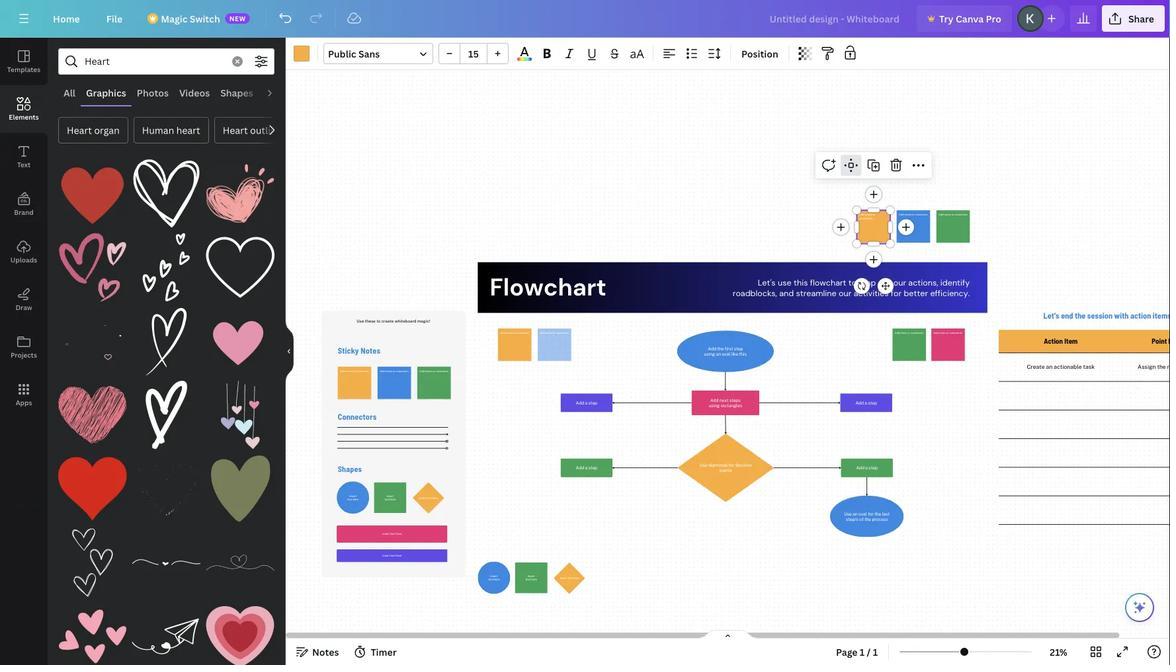Task type: describe. For each thing, give the bounding box(es) containing it.
public sans
[[328, 47, 380, 60]]

1 horizontal spatial notes
[[361, 346, 380, 355]]

apps
[[16, 398, 32, 407]]

roadblocks,
[[733, 288, 777, 299]]

graphics button
[[81, 80, 131, 105]]

let's for use
[[758, 278, 776, 288]]

21%
[[1050, 646, 1067, 658]]

try
[[939, 12, 954, 25]]

pro
[[986, 12, 1001, 25]]

streamline
[[796, 288, 837, 299]]

main menu bar
[[0, 0, 1170, 38]]

color range image
[[517, 58, 532, 61]]

file button
[[96, 5, 133, 32]]

sticky notes
[[338, 346, 380, 355]]

green heart image
[[206, 455, 274, 523]]

to
[[848, 278, 857, 288]]

Design title text field
[[759, 5, 911, 32]]

use
[[778, 278, 792, 288]]

scribbled heart image
[[58, 381, 127, 450]]

page
[[836, 646, 858, 658]]

share button
[[1102, 5, 1165, 32]]

photos
[[137, 86, 169, 99]]

heart organ
[[67, 124, 120, 137]]

21% button
[[1037, 642, 1080, 663]]

uploads
[[10, 255, 37, 264]]

item
[[1064, 337, 1078, 346]]

elements
[[9, 112, 39, 121]]

better
[[904, 288, 928, 299]]

and
[[779, 288, 794, 299]]

1 horizontal spatial the
[[1157, 364, 1166, 371]]

public
[[328, 47, 356, 60]]

shapes inside button
[[220, 86, 253, 99]]

1 horizontal spatial our
[[893, 278, 906, 288]]

let's use this flowchart to map out our actions, identify roadblocks, and streamline our activities for better efficiency.
[[733, 278, 970, 299]]

draw
[[15, 303, 32, 312]]

let's for end
[[1043, 310, 1059, 320]]

hide image
[[285, 320, 294, 383]]

with
[[1114, 310, 1129, 320]]

point
[[1152, 337, 1167, 346]]

an
[[1046, 364, 1053, 371]]

2 1 from the left
[[873, 646, 878, 658]]

audio button
[[258, 80, 296, 105]]

organ
[[94, 124, 120, 137]]

heart for heart outline
[[223, 124, 248, 137]]

side panel tab list
[[0, 38, 48, 419]]

shapes button
[[215, 80, 258, 105]]

for
[[891, 288, 902, 299]]

actions,
[[908, 278, 938, 288]]

templates button
[[0, 38, 48, 85]]

sans
[[358, 47, 380, 60]]

heart
[[176, 124, 200, 137]]

– – number field
[[464, 47, 483, 60]]

connectors
[[338, 412, 377, 421]]

1 1 from the left
[[860, 646, 865, 658]]

0 horizontal spatial our
[[839, 288, 851, 299]]

#ffaa2b image
[[294, 46, 310, 62]]

magic
[[161, 12, 187, 25]]

let's end the session with action items
[[1043, 310, 1170, 320]]

timer
[[371, 646, 397, 658]]

projects button
[[0, 323, 48, 371]]

videos
[[179, 86, 210, 99]]

0 horizontal spatial the
[[1075, 310, 1086, 320]]

actionable
[[1054, 364, 1082, 371]]

brand
[[14, 208, 34, 217]]

heart outline
[[223, 124, 282, 137]]

Search elements search field
[[85, 49, 224, 74]]

new
[[229, 14, 246, 23]]

show pages image
[[696, 630, 760, 640]]

elements button
[[0, 85, 48, 133]]

home link
[[42, 5, 90, 32]]

this
[[794, 278, 808, 288]]

try canva pro button
[[917, 5, 1012, 32]]



Task type: locate. For each thing, give the bounding box(es) containing it.
0 vertical spatial shapes
[[220, 86, 253, 99]]

0 vertical spatial notes
[[361, 346, 380, 355]]

magic switch
[[161, 12, 220, 25]]

outline
[[250, 124, 282, 137]]

0 horizontal spatial shapes
[[220, 86, 253, 99]]

let's
[[758, 278, 776, 288], [1043, 310, 1059, 320]]

group
[[439, 43, 509, 64], [58, 151, 127, 228], [132, 151, 201, 228], [206, 151, 274, 228], [58, 225, 127, 302], [132, 225, 201, 302], [206, 225, 274, 302], [58, 299, 127, 376], [132, 299, 201, 376], [206, 307, 274, 376], [58, 373, 127, 450], [132, 373, 201, 450], [206, 373, 274, 450], [58, 447, 127, 523], [206, 447, 274, 523], [132, 455, 201, 523], [206, 595, 274, 665], [58, 603, 127, 665]]

session
[[1087, 310, 1113, 320]]

0 horizontal spatial heart
[[67, 124, 92, 137]]

1 vertical spatial notes
[[312, 646, 339, 658]]

file
[[106, 12, 122, 25]]

/
[[867, 646, 871, 658]]

items
[[1153, 310, 1170, 320]]

page 1 / 1
[[836, 646, 878, 658]]

group of hearts image
[[58, 603, 127, 665]]

create an actionable task
[[1027, 364, 1095, 371]]

human
[[142, 124, 174, 137]]

text
[[17, 160, 31, 169]]

heart inside button
[[223, 124, 248, 137]]

0 vertical spatial the
[[1075, 310, 1086, 320]]

text button
[[0, 133, 48, 181]]

task
[[1083, 364, 1095, 371]]

templates
[[7, 65, 40, 74]]

out
[[878, 278, 891, 288]]

heart organ button
[[58, 117, 128, 144]]

brand button
[[0, 181, 48, 228]]

identify
[[940, 278, 970, 288]]

map
[[859, 278, 876, 288]]

1 horizontal spatial heart
[[223, 124, 248, 137]]

notes left timer button on the bottom left of the page
[[312, 646, 339, 658]]

1 left / at the right bottom of the page
[[860, 646, 865, 658]]

shapes left audio button
[[220, 86, 253, 99]]

human heart
[[142, 124, 200, 137]]

shapes down connectors
[[338, 465, 362, 474]]

0 horizontal spatial notes
[[312, 646, 339, 658]]

let's left the end
[[1043, 310, 1059, 320]]

heart
[[67, 124, 92, 137], [223, 124, 248, 137]]

graphics
[[86, 86, 126, 99]]

action
[[1130, 310, 1151, 320]]

all button
[[58, 80, 81, 105]]

hand drawn heart image
[[206, 159, 274, 228]]

apps button
[[0, 371, 48, 419]]

1 heart from the left
[[67, 124, 92, 137]]

untitled media image
[[58, 455, 127, 523]]

hand drawn hearts image
[[58, 233, 127, 302]]

notes
[[361, 346, 380, 355], [312, 646, 339, 658]]

1 horizontal spatial let's
[[1043, 310, 1059, 320]]

notes right sticky
[[361, 346, 380, 355]]

end
[[1061, 310, 1073, 320]]

1 vertical spatial shapes
[[338, 465, 362, 474]]

1
[[860, 646, 865, 658], [873, 646, 878, 658]]

flowchart
[[810, 278, 846, 288]]

timer button
[[350, 642, 402, 663]]

point p
[[1152, 337, 1170, 346]]

1 horizontal spatial shapes
[[338, 465, 362, 474]]

heart left the organ
[[67, 124, 92, 137]]

1 vertical spatial let's
[[1043, 310, 1059, 320]]

create
[[1027, 364, 1045, 371]]

red heart shape image
[[58, 159, 127, 228]]

0 horizontal spatial 1
[[860, 646, 865, 658]]

draw button
[[0, 276, 48, 323]]

let's inside the let's use this flowchart to map out our actions, identify roadblocks, and streamline our activities for better efficiency.
[[758, 278, 776, 288]]

2 heart from the left
[[223, 124, 248, 137]]

canva
[[956, 12, 984, 25]]

canva assistant image
[[1132, 600, 1148, 616]]

switch
[[190, 12, 220, 25]]

human heart button
[[133, 117, 209, 144]]

the right the end
[[1075, 310, 1086, 320]]

growing heart image
[[206, 603, 274, 665]]

activities
[[854, 288, 889, 299]]

assign the re
[[1138, 364, 1170, 371]]

action
[[1044, 337, 1063, 346]]

1 right / at the right bottom of the page
[[873, 646, 878, 658]]

pink heart illustration image
[[206, 381, 274, 450]]

assign
[[1138, 364, 1156, 371]]

let's left use
[[758, 278, 776, 288]]

our left map
[[839, 288, 851, 299]]

sticky
[[338, 346, 359, 355]]

projects
[[11, 351, 37, 359]]

heart for heart organ
[[67, 124, 92, 137]]

#ffaa2b image
[[294, 46, 310, 62]]

organic handdrawn anniversary pink solid heart image
[[206, 307, 274, 376]]

the left re
[[1157, 364, 1166, 371]]

position
[[741, 47, 778, 60]]

all
[[63, 86, 75, 99]]

audio
[[264, 86, 290, 99]]

videos button
[[174, 80, 215, 105]]

efficiency.
[[930, 288, 970, 299]]

uploads button
[[0, 228, 48, 276]]

the
[[1075, 310, 1086, 320], [1157, 364, 1166, 371]]

share
[[1128, 12, 1154, 25]]

1 horizontal spatial 1
[[873, 646, 878, 658]]

p
[[1169, 337, 1170, 346]]

0 horizontal spatial let's
[[758, 278, 776, 288]]

heart left outline
[[223, 124, 248, 137]]

white heart vector image
[[206, 233, 274, 302]]

our right out
[[893, 278, 906, 288]]

position button
[[736, 43, 784, 64]]

1 vertical spatial the
[[1157, 364, 1166, 371]]

heart outline button
[[214, 117, 290, 144]]

heart inside button
[[67, 124, 92, 137]]

photos button
[[131, 80, 174, 105]]

public sans button
[[323, 43, 433, 64]]

shapes
[[220, 86, 253, 99], [338, 465, 362, 474]]

notes button
[[291, 642, 344, 663]]

try canva pro
[[939, 12, 1001, 25]]

re
[[1167, 364, 1170, 371]]

home
[[53, 12, 80, 25]]

notes inside button
[[312, 646, 339, 658]]

0 vertical spatial let's
[[758, 278, 776, 288]]

action item
[[1044, 337, 1078, 346]]



Task type: vqa. For each thing, say whether or not it's contained in the screenshot.
topmost Let's
yes



